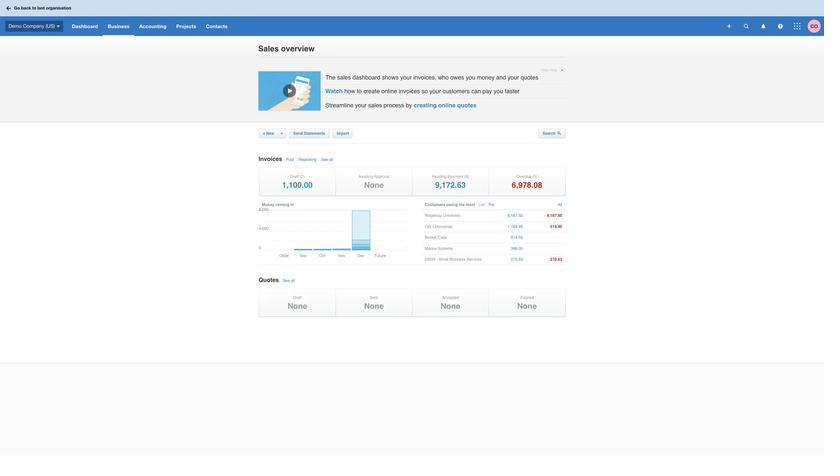 Task type: locate. For each thing, give the bounding box(es) containing it.
1 6,187.50 from the left
[[508, 214, 523, 218]]

organisation
[[46, 5, 71, 11]]

1 vertical spatial see
[[283, 279, 290, 283]]

quotes see all
[[259, 277, 295, 283]]

accounting
[[139, 23, 167, 29]]

repeating link
[[298, 158, 319, 162]]

svg image
[[794, 23, 801, 29], [744, 24, 749, 29], [762, 24, 766, 29], [728, 24, 732, 28], [57, 25, 60, 27]]

0 horizontal spatial 270.63
[[511, 257, 523, 262]]

services
[[467, 257, 482, 262]]

(9)
[[465, 174, 469, 179]]

0 horizontal spatial sales
[[337, 74, 351, 81]]

none
[[364, 181, 384, 190], [288, 302, 307, 311], [364, 302, 384, 311], [441, 302, 461, 311], [518, 302, 537, 311]]

you right "owes"
[[466, 74, 476, 81]]

list link
[[478, 203, 487, 207]]

create
[[364, 88, 380, 95]]

quotes
[[521, 74, 539, 81], [458, 102, 477, 109]]

payment
[[448, 174, 463, 179]]

business inside diisr - small business services link
[[450, 257, 466, 262]]

small
[[439, 257, 449, 262]]

270.63
[[511, 257, 523, 262], [551, 257, 563, 262]]

accepted
[[443, 295, 459, 300]]

awaiting up 9,172.63
[[432, 174, 447, 179]]

to left last
[[32, 5, 36, 11]]

quotes
[[259, 277, 279, 283]]

your
[[401, 74, 412, 81], [508, 74, 519, 81], [430, 88, 441, 95], [355, 102, 367, 109]]

to for last
[[32, 5, 36, 11]]

0 horizontal spatial svg image
[[6, 6, 11, 10]]

draft for none
[[293, 295, 302, 300]]

0 horizontal spatial all
[[291, 279, 295, 283]]

1,100.00
[[282, 181, 313, 190]]

6,187.50 for 1st 6,187.50 link
[[508, 214, 523, 218]]

demo
[[9, 23, 22, 29]]

marine systems link
[[425, 243, 487, 254]]

0 vertical spatial see
[[321, 158, 328, 162]]

awaiting inside awaiting payment                               (9) 9,172.63
[[432, 174, 447, 179]]

2 270.63 from the left
[[551, 257, 563, 262]]

accounting button
[[134, 16, 171, 36]]

awaiting inside awaiting approval none
[[359, 174, 373, 179]]

online down 'customers'
[[439, 102, 456, 109]]

draft inside draft                               (2) 1,100.00
[[290, 174, 299, 179]]

0 vertical spatial svg image
[[6, 6, 11, 10]]

your down 'create'
[[355, 102, 367, 109]]

all right repeating link
[[329, 158, 333, 162]]

money
[[477, 74, 495, 81]]

2 6,187.50 from the left
[[547, 214, 563, 218]]

1 horizontal spatial sales
[[368, 102, 382, 109]]

1 horizontal spatial quotes
[[521, 74, 539, 81]]

all link
[[558, 203, 563, 207]]

streamline
[[326, 102, 354, 109]]

your right and
[[508, 74, 519, 81]]

all inside quotes see all
[[291, 279, 295, 283]]

1 vertical spatial all
[[291, 279, 295, 283]]

0 vertical spatial draft
[[290, 174, 299, 179]]

1 6,187.50 link from the left
[[491, 211, 523, 221]]

sales down 'create'
[[368, 102, 382, 109]]

519.95 link
[[530, 222, 563, 232]]

go
[[14, 5, 20, 11]]

your up invoices
[[401, 74, 412, 81]]

diisr - small business services link
[[425, 254, 487, 265]]

pay
[[483, 88, 492, 95]]

can
[[472, 88, 481, 95]]

0 horizontal spatial to
[[32, 5, 36, 11]]

quotes left hide help "link"
[[521, 74, 539, 81]]

1 horizontal spatial all
[[329, 158, 333, 162]]

ridgeway university link
[[425, 211, 487, 221]]

1 270.63 link from the left
[[491, 254, 523, 265]]

1 horizontal spatial business
[[450, 257, 466, 262]]

svg image inside demo company (us) popup button
[[57, 25, 60, 27]]

ridgeway university
[[425, 214, 461, 218]]

1 horizontal spatial to
[[357, 88, 362, 95]]

0 vertical spatial online
[[382, 88, 397, 95]]

-
[[437, 257, 438, 262]]

1 horizontal spatial see all link
[[321, 158, 335, 162]]

6,187.50 up 1,169.95
[[508, 214, 523, 218]]

0 vertical spatial sales
[[337, 74, 351, 81]]

1 vertical spatial online
[[439, 102, 456, 109]]

1 vertical spatial business
[[450, 257, 466, 262]]

draft for (2)
[[290, 174, 299, 179]]

6,187.50 up 519.95
[[547, 214, 563, 218]]

6,187.50 link up the 519.95 "link"
[[530, 211, 563, 221]]

awaiting
[[359, 174, 373, 179], [432, 174, 447, 179]]

0 horizontal spatial 6,187.50
[[508, 214, 523, 218]]

shows
[[382, 74, 399, 81]]

see all link right quotes
[[282, 279, 297, 283]]

0 horizontal spatial 6,187.50 link
[[491, 211, 523, 221]]

1 horizontal spatial 270.63
[[551, 257, 563, 262]]

creating online quotes link
[[414, 102, 477, 109]]

none for draft none
[[288, 302, 307, 311]]

awaiting left approval
[[359, 174, 373, 179]]

1 horizontal spatial svg image
[[778, 24, 783, 29]]

draft left (2) at the top left of page
[[290, 174, 299, 179]]

draft
[[290, 174, 299, 179], [293, 295, 302, 300]]

0 horizontal spatial see
[[283, 279, 290, 283]]

systems
[[438, 246, 453, 251]]

repeating
[[299, 158, 317, 162]]

1 horizontal spatial see
[[321, 158, 328, 162]]

0 horizontal spatial see all link
[[282, 279, 297, 283]]

1 vertical spatial draft
[[293, 295, 302, 300]]

1 horizontal spatial awaiting
[[432, 174, 447, 179]]

all up draft none
[[291, 279, 295, 283]]

send statements
[[293, 131, 325, 136]]

contacts button
[[201, 16, 233, 36]]

see right quotes
[[283, 279, 290, 283]]

to right how
[[357, 88, 362, 95]]

0 horizontal spatial 270.63 link
[[491, 254, 523, 265]]

1 vertical spatial see all link
[[282, 279, 297, 283]]

overdue
[[517, 174, 532, 179]]

914.55 link
[[491, 232, 523, 243]]

1 awaiting from the left
[[359, 174, 373, 179]]

basket case
[[425, 235, 447, 240]]

sent none
[[364, 295, 384, 311]]

see all link right repeating link
[[321, 158, 335, 162]]

0 horizontal spatial you
[[466, 74, 476, 81]]

1 horizontal spatial 6,187.50
[[547, 214, 563, 218]]

import
[[337, 131, 349, 136]]

2 awaiting from the left
[[432, 174, 447, 179]]

marine systems
[[425, 246, 453, 251]]

svg image inside the go back to last organisation link
[[6, 6, 11, 10]]

1 vertical spatial to
[[357, 88, 362, 95]]

you right pay
[[494, 88, 503, 95]]

1 vertical spatial you
[[494, 88, 503, 95]]

6,187.50 link up 1,169.95 link
[[491, 211, 523, 221]]

0 vertical spatial business
[[108, 23, 130, 29]]

company
[[23, 23, 44, 29]]

1 horizontal spatial online
[[439, 102, 456, 109]]

new
[[266, 131, 274, 136]]

send statements link
[[289, 129, 329, 138]]

all
[[329, 158, 333, 162], [291, 279, 295, 283]]

the sales dashboard shows your invoices, who owes you money and your quotes
[[326, 74, 539, 81]]

sales right the
[[337, 74, 351, 81]]

0 vertical spatial you
[[466, 74, 476, 81]]

svg image
[[6, 6, 11, 10], [778, 24, 783, 29]]

projects
[[176, 23, 196, 29]]

banner containing co
[[0, 0, 825, 36]]

business inside business dropdown button
[[108, 23, 130, 29]]

270.63 link
[[491, 254, 523, 265], [530, 254, 563, 265]]

banner
[[0, 0, 825, 36]]

1 vertical spatial quotes
[[458, 102, 477, 109]]

search image
[[558, 131, 562, 135]]

how
[[345, 88, 355, 95]]

basket case link
[[425, 232, 487, 243]]

draft inside draft none
[[293, 295, 302, 300]]

online down "shows"
[[382, 88, 397, 95]]

1,169.95
[[508, 224, 523, 229]]

quotes down can
[[458, 102, 477, 109]]

who
[[438, 74, 449, 81]]

hide
[[541, 68, 549, 72]]

0 horizontal spatial awaiting
[[359, 174, 373, 179]]

by
[[406, 102, 412, 109]]

sent
[[370, 295, 378, 300]]

accepted none
[[441, 295, 461, 311]]

1 horizontal spatial 6,187.50 link
[[530, 211, 563, 221]]

+ new
[[263, 131, 274, 136]]

customers owing the most
[[425, 203, 477, 207]]

draft down quotes see all
[[293, 295, 302, 300]]

1 horizontal spatial 270.63 link
[[530, 254, 563, 265]]

0 horizontal spatial business
[[108, 23, 130, 29]]

0 vertical spatial to
[[32, 5, 36, 11]]

see right repeating link
[[321, 158, 328, 162]]

business
[[108, 23, 130, 29], [450, 257, 466, 262]]

approval
[[374, 174, 390, 179]]



Task type: vqa. For each thing, say whether or not it's contained in the screenshot.


Task type: describe. For each thing, give the bounding box(es) containing it.
none inside awaiting approval none
[[364, 181, 384, 190]]

go back to last organisation link
[[4, 2, 75, 14]]

go back to last organisation
[[14, 5, 71, 11]]

expired
[[521, 295, 534, 300]]

invoices,
[[414, 74, 437, 81]]

1 270.63 from the left
[[511, 257, 523, 262]]

(2)
[[300, 174, 305, 179]]

watch link
[[326, 88, 343, 95]]

city
[[425, 224, 432, 229]]

customers
[[443, 88, 470, 95]]

none for accepted none
[[441, 302, 461, 311]]

money coming in
[[262, 203, 294, 207]]

in
[[291, 203, 294, 207]]

(us)
[[46, 23, 55, 29]]

process
[[384, 102, 404, 109]]

so
[[422, 88, 428, 95]]

expired none
[[518, 295, 537, 311]]

all
[[558, 203, 563, 207]]

2 6,187.50 link from the left
[[530, 211, 563, 221]]

and
[[497, 74, 506, 81]]

none for sent none
[[364, 302, 384, 311]]

to for create
[[357, 88, 362, 95]]

+
[[263, 131, 265, 136]]

limousines
[[433, 224, 453, 229]]

search
[[543, 131, 557, 136]]

0 vertical spatial all
[[329, 158, 333, 162]]

diisr - small business services
[[425, 257, 482, 262]]

coming
[[276, 203, 290, 207]]

the
[[459, 203, 465, 207]]

396.00 link
[[491, 243, 523, 254]]

awaiting for 9,172.63
[[432, 174, 447, 179]]

overdue                               (5) 6,978.08
[[512, 174, 543, 190]]

demo company (us)
[[9, 23, 55, 29]]

demo company (us) button
[[0, 16, 67, 36]]

0 vertical spatial see all link
[[321, 158, 335, 162]]

914.55
[[511, 235, 523, 240]]

owing
[[447, 203, 458, 207]]

invoices
[[259, 156, 284, 162]]

most
[[466, 203, 475, 207]]

396.00
[[511, 246, 523, 251]]

invoices
[[399, 88, 420, 95]]

6,978.08
[[512, 181, 543, 190]]

marine
[[425, 246, 437, 251]]

0 horizontal spatial online
[[382, 88, 397, 95]]

the
[[326, 74, 336, 81]]

co button
[[808, 16, 825, 36]]

2 270.63 link from the left
[[530, 254, 563, 265]]

draft                               (2) 1,100.00
[[282, 174, 313, 190]]

9,172.63
[[435, 181, 466, 190]]

streamline your sales process by creating online quotes
[[326, 102, 477, 109]]

co
[[811, 23, 818, 29]]

awaiting approval none
[[359, 174, 390, 190]]

1 vertical spatial sales
[[368, 102, 382, 109]]

watch how to create online invoices so your customers can pay you faster
[[326, 88, 520, 95]]

university
[[443, 214, 461, 218]]

projects button
[[171, 16, 201, 36]]

dashboard
[[72, 23, 98, 29]]

paid link
[[286, 158, 296, 162]]

statements
[[304, 131, 325, 136]]

business button
[[103, 16, 134, 36]]

see inside quotes see all
[[283, 279, 290, 283]]

1 vertical spatial svg image
[[778, 24, 783, 29]]

0 horizontal spatial quotes
[[458, 102, 477, 109]]

city limousines link
[[425, 222, 487, 232]]

6,187.50 for 2nd 6,187.50 link from the left
[[547, 214, 563, 218]]

sales
[[258, 44, 279, 53]]

diisr
[[425, 257, 436, 262]]

paid
[[286, 158, 294, 162]]

(5)
[[533, 174, 538, 179]]

creating
[[414, 102, 437, 109]]

1,169.95 link
[[491, 222, 523, 232]]

owes
[[451, 74, 464, 81]]

your right the so
[[430, 88, 441, 95]]

dashboard link
[[67, 16, 103, 36]]

1 horizontal spatial you
[[494, 88, 503, 95]]

hide help link
[[541, 66, 565, 74]]

awaiting for none
[[359, 174, 373, 179]]

0 vertical spatial quotes
[[521, 74, 539, 81]]

last
[[37, 5, 45, 11]]

pie
[[489, 203, 495, 207]]

city limousines
[[425, 224, 453, 229]]

import link
[[333, 129, 352, 138]]

faster
[[505, 88, 520, 95]]

519.95
[[551, 224, 563, 229]]

draft none
[[288, 295, 307, 311]]

none for expired none
[[518, 302, 537, 311]]

ridgeway
[[425, 214, 442, 218]]

awaiting payment                               (9) 9,172.63
[[432, 174, 469, 190]]



